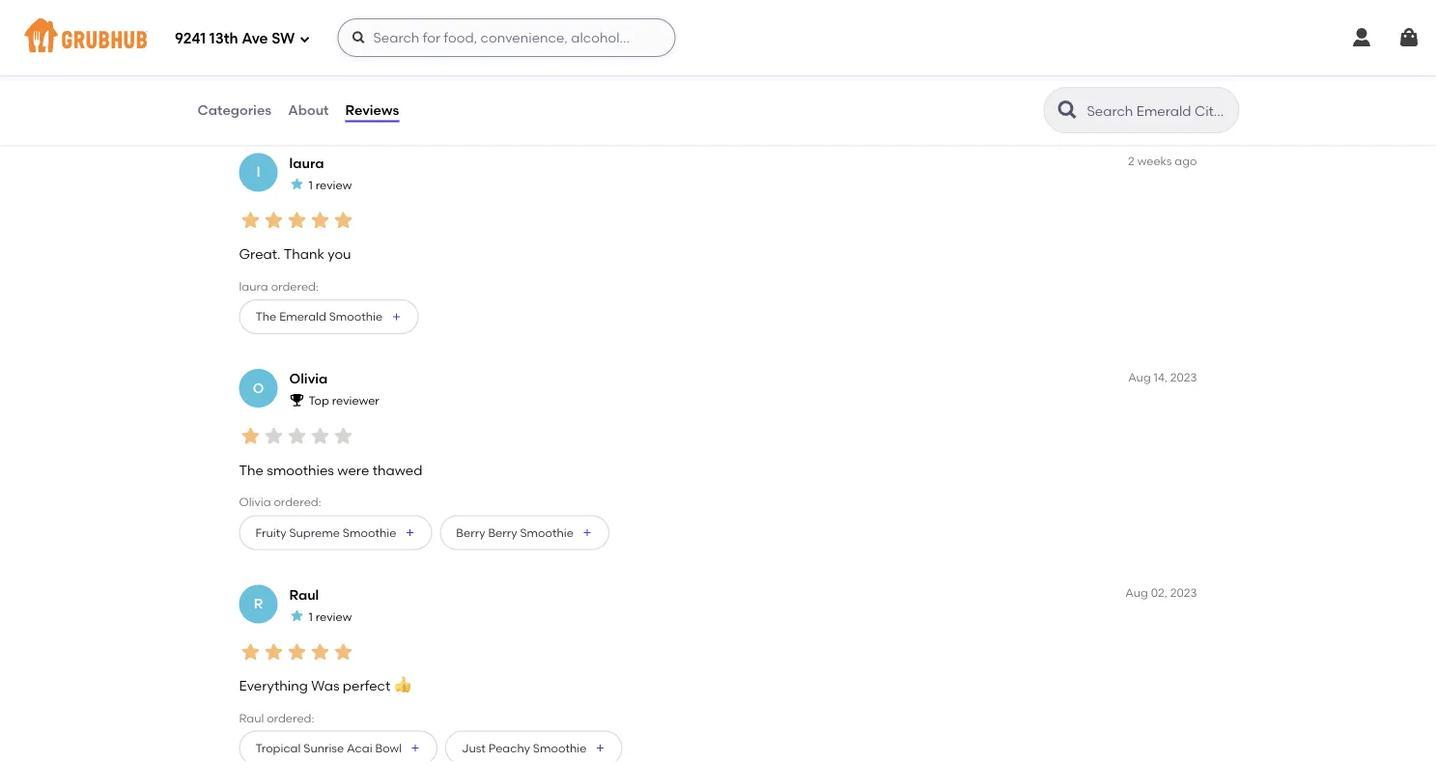 Task type: locate. For each thing, give the bounding box(es) containing it.
on
[[342, 18, 359, 32]]

1 review up the 'you'
[[309, 178, 352, 192]]

aug for everything was perfect 👍
[[1126, 586, 1149, 600]]

9241 13th ave sw
[[175, 30, 295, 47]]

ordered: for thank
[[271, 279, 319, 293]]

1 vertical spatial ordered:
[[274, 495, 321, 509]]

main navigation navigation
[[0, 0, 1437, 75]]

o
[[253, 380, 264, 396]]

1 berry from the left
[[456, 525, 486, 539]]

2 1 review from the top
[[309, 609, 352, 624]]

laura right l
[[289, 154, 324, 171]]

correct
[[434, 18, 477, 32]]

smoothie inside just peachy smoothie button
[[533, 741, 587, 755]]

the smoothies were thawed
[[239, 462, 423, 478]]

0 vertical spatial review
[[316, 178, 352, 192]]

olivia up fruity
[[239, 495, 271, 509]]

olivia for olivia
[[289, 370, 328, 387]]

1 review
[[309, 178, 352, 192], [309, 609, 352, 624]]

2023 for everything was perfect 👍
[[1171, 586, 1198, 600]]

1 horizontal spatial olivia
[[289, 370, 328, 387]]

1 review up was
[[309, 609, 352, 624]]

1 right l
[[309, 178, 313, 192]]

1 review for laura
[[309, 178, 352, 192]]

1 1 from the top
[[309, 178, 313, 192]]

1 horizontal spatial laura
[[289, 154, 324, 171]]

0 horizontal spatial laura
[[239, 279, 268, 293]]

about button
[[287, 75, 330, 145]]

plus icon image right berry berry smoothie
[[582, 527, 593, 538]]

1 vertical spatial laura
[[239, 279, 268, 293]]

0 vertical spatial olivia
[[289, 370, 328, 387]]

0 vertical spatial 2023
[[1171, 370, 1198, 384]]

berry
[[456, 525, 486, 539], [488, 525, 517, 539]]

emerald
[[279, 309, 326, 323]]

1 vertical spatial 1 review
[[309, 609, 352, 624]]

weeks
[[1138, 154, 1172, 168]]

the for the smoothies were thawed
[[239, 462, 264, 478]]

2 1 from the top
[[309, 609, 313, 624]]

the
[[256, 309, 277, 323], [239, 462, 264, 478]]

bowl
[[375, 741, 402, 755]]

1 review from the top
[[316, 178, 352, 192]]

just peachy smoothie
[[462, 741, 587, 755]]

1 vertical spatial the
[[239, 462, 264, 478]]

good
[[251, 18, 282, 32]]

ave
[[242, 30, 268, 47]]

0 horizontal spatial olivia
[[239, 495, 271, 509]]

1 vertical spatial 2023
[[1171, 586, 1198, 600]]

Search for food, convenience, alcohol... search field
[[338, 18, 676, 57]]

svg image
[[1351, 26, 1374, 49], [299, 33, 311, 45]]

0 vertical spatial the
[[256, 309, 277, 323]]

ordered: up the tropical
[[267, 711, 314, 725]]

0 vertical spatial 1 review
[[309, 178, 352, 192]]

1
[[309, 178, 313, 192], [309, 609, 313, 624]]

laura for laura
[[289, 154, 324, 171]]

2 2023 from the top
[[1171, 586, 1198, 600]]

ordered: for was
[[267, 711, 314, 725]]

berry berry smoothie button
[[440, 515, 610, 550]]

the up olivia  ordered:
[[239, 462, 264, 478]]

plus icon image inside just peachy smoothie button
[[595, 743, 606, 754]]

1 vertical spatial review
[[316, 609, 352, 624]]

1 1 review from the top
[[309, 178, 352, 192]]

1 vertical spatial 1
[[309, 609, 313, 624]]

0 horizontal spatial berry
[[456, 525, 486, 539]]

0 horizontal spatial svg image
[[351, 30, 367, 45]]

0 vertical spatial 1
[[309, 178, 313, 192]]

smoothie inside the berry berry smoothie "button"
[[520, 525, 574, 539]]

was
[[311, 678, 340, 694]]

1 for laura
[[309, 178, 313, 192]]

0 vertical spatial raul
[[289, 586, 319, 603]]

laura for laura ordered:
[[239, 279, 268, 293]]

review up the 'you'
[[316, 178, 352, 192]]

sw
[[272, 30, 295, 47]]

0 horizontal spatial raul
[[239, 711, 264, 725]]

2 review from the top
[[316, 609, 352, 624]]

2023 right 02,
[[1171, 586, 1198, 600]]

aug left 14,
[[1129, 370, 1151, 384]]

the emerald smoothie
[[256, 309, 383, 323]]

Search Emerald City Smoothie search field
[[1085, 101, 1233, 120]]

categories button
[[197, 75, 273, 145]]

svg image
[[1398, 26, 1421, 49], [351, 30, 367, 45]]

1 horizontal spatial raul
[[289, 586, 319, 603]]

2023
[[1171, 370, 1198, 384], [1171, 586, 1198, 600]]

ago
[[1175, 154, 1198, 168]]

plus icon image right bowl
[[410, 743, 421, 754]]

laura
[[289, 154, 324, 171], [239, 279, 268, 293]]

plus icon image right the emerald smoothie
[[391, 311, 402, 322]]

ordered: down smoothies
[[274, 495, 321, 509]]

smoothie for berry berry smoothie
[[520, 525, 574, 539]]

supreme
[[289, 525, 340, 539]]

reviews
[[345, 102, 399, 118]]

the inside button
[[256, 309, 277, 323]]

peachy
[[489, 741, 530, 755]]

plus icon image inside the berry berry smoothie "button"
[[582, 527, 593, 538]]

laura down great.
[[239, 279, 268, 293]]

1 vertical spatial olivia
[[239, 495, 271, 509]]

2023 right 14,
[[1171, 370, 1198, 384]]

0 vertical spatial laura
[[289, 154, 324, 171]]

1 vertical spatial aug
[[1126, 586, 1149, 600]]

plus icon image
[[391, 311, 402, 322], [404, 527, 416, 538], [582, 527, 593, 538], [410, 743, 421, 754], [595, 743, 606, 754]]

great.
[[239, 246, 281, 262]]

top reviewer
[[309, 394, 379, 408]]

aug left 02,
[[1126, 586, 1149, 600]]

olivia up top
[[289, 370, 328, 387]]

l
[[257, 164, 260, 180]]

1 right 'r'
[[309, 609, 313, 624]]

plus icon image for just peachy smoothie
[[595, 743, 606, 754]]

delivery
[[342, 38, 386, 52]]

review up was
[[316, 609, 352, 624]]

plus icon image for the emerald smoothie
[[391, 311, 402, 322]]

1 horizontal spatial svg image
[[1398, 26, 1421, 49]]

plus icon image for fruity supreme smoothie
[[404, 527, 416, 538]]

plus icon image for tropical sunrise acai bowl
[[410, 743, 421, 754]]

aug
[[1129, 370, 1151, 384], [1126, 586, 1149, 600]]

plus icon image inside fruity supreme smoothie button
[[404, 527, 416, 538]]

plus icon image inside tropical sunrise acai bowl button
[[410, 743, 421, 754]]

star icon image
[[289, 176, 305, 192], [239, 209, 262, 232], [262, 209, 285, 232], [285, 209, 309, 232], [309, 209, 332, 232], [332, 209, 355, 232], [239, 424, 262, 448], [262, 424, 285, 448], [285, 424, 309, 448], [309, 424, 332, 448], [332, 424, 355, 448], [289, 608, 305, 624], [239, 640, 262, 664], [262, 640, 285, 664], [285, 640, 309, 664], [309, 640, 332, 664], [332, 640, 355, 664]]

smoothie inside fruity supreme smoothie button
[[343, 525, 396, 539]]

smoothie
[[329, 309, 383, 323], [343, 525, 396, 539], [520, 525, 574, 539], [533, 741, 587, 755]]

raul ordered:
[[239, 711, 314, 725]]

raul
[[289, 586, 319, 603], [239, 711, 264, 725]]

0 vertical spatial aug
[[1129, 370, 1151, 384]]

olivia for olivia  ordered:
[[239, 495, 271, 509]]

9241
[[175, 30, 206, 47]]

smoothie inside the emerald smoothie button
[[329, 309, 383, 323]]

ordered: up emerald
[[271, 279, 319, 293]]

olivia
[[289, 370, 328, 387], [239, 495, 271, 509]]

1 vertical spatial raul
[[239, 711, 264, 725]]

plus icon image down the thawed at the left bottom
[[404, 527, 416, 538]]

1 2023 from the top
[[1171, 370, 1198, 384]]

raul right 'r'
[[289, 586, 319, 603]]

1 horizontal spatial berry
[[488, 525, 517, 539]]

raul down everything
[[239, 711, 264, 725]]

1 horizontal spatial svg image
[[1351, 26, 1374, 49]]

the down laura ordered:
[[256, 309, 277, 323]]

0 horizontal spatial svg image
[[299, 33, 311, 45]]

0 vertical spatial ordered:
[[271, 279, 319, 293]]

just peachy smoothie button
[[445, 731, 623, 762]]

2 vertical spatial ordered:
[[267, 711, 314, 725]]

plus icon image inside the emerald smoothie button
[[391, 311, 402, 322]]

ordered:
[[271, 279, 319, 293], [274, 495, 321, 509], [267, 711, 314, 725]]

13th
[[209, 30, 238, 47]]

plus icon image right the just peachy smoothie
[[595, 743, 606, 754]]

review
[[316, 178, 352, 192], [316, 609, 352, 624]]

good food
[[251, 18, 311, 32]]



Task type: describe. For each thing, give the bounding box(es) containing it.
correct order
[[434, 18, 477, 52]]

acai
[[347, 741, 373, 755]]

sunrise
[[304, 741, 344, 755]]

aug 02, 2023
[[1126, 586, 1198, 600]]

smoothies
[[267, 462, 334, 478]]

just
[[462, 741, 486, 755]]

smoothie for the emerald smoothie
[[329, 309, 383, 323]]

👍
[[394, 678, 407, 694]]

search icon image
[[1056, 99, 1080, 122]]

perfect
[[343, 678, 391, 694]]

great. thank you
[[239, 246, 351, 262]]

were
[[337, 462, 369, 478]]

olivia  ordered:
[[239, 495, 321, 509]]

review for raul
[[316, 609, 352, 624]]

aug for the smoothies were thawed
[[1129, 370, 1151, 384]]

berry berry smoothie
[[456, 525, 574, 539]]

reviewer
[[332, 394, 379, 408]]

2
[[1129, 154, 1135, 168]]

02,
[[1151, 586, 1168, 600]]

top
[[309, 394, 329, 408]]

categories
[[198, 102, 272, 118]]

tropical sunrise acai bowl
[[256, 741, 402, 755]]

everything
[[239, 678, 308, 694]]

aug 14, 2023
[[1129, 370, 1198, 384]]

about
[[288, 102, 329, 118]]

review for laura
[[316, 178, 352, 192]]

1 for raul
[[309, 609, 313, 624]]

time
[[362, 18, 387, 32]]

2 berry from the left
[[488, 525, 517, 539]]

on time delivery
[[342, 18, 387, 52]]

1 review for raul
[[309, 609, 352, 624]]

raul for raul ordered:
[[239, 711, 264, 725]]

tropical sunrise acai bowl button
[[239, 731, 438, 762]]

14,
[[1154, 370, 1168, 384]]

2 weeks ago
[[1129, 154, 1198, 168]]

the for the emerald smoothie
[[256, 309, 277, 323]]

ordered: for smoothies
[[274, 495, 321, 509]]

raul for raul
[[289, 586, 319, 603]]

food
[[285, 18, 311, 32]]

laura ordered:
[[239, 279, 319, 293]]

fruity supreme smoothie
[[256, 525, 396, 539]]

you
[[328, 246, 351, 262]]

thank
[[284, 246, 325, 262]]

thawed
[[373, 462, 423, 478]]

reviews button
[[344, 75, 400, 145]]

plus icon image for berry berry smoothie
[[582, 527, 593, 538]]

fruity
[[256, 525, 286, 539]]

everything was perfect 👍
[[239, 678, 407, 694]]

fruity supreme smoothie button
[[239, 515, 432, 550]]

smoothie for just peachy smoothie
[[533, 741, 587, 755]]

2023 for the smoothies were thawed
[[1171, 370, 1198, 384]]

tropical
[[256, 741, 301, 755]]

the emerald smoothie button
[[239, 299, 419, 334]]

trophy icon image
[[289, 392, 305, 408]]

order
[[434, 38, 464, 52]]

smoothie for fruity supreme smoothie
[[343, 525, 396, 539]]

r
[[254, 596, 263, 612]]



Task type: vqa. For each thing, say whether or not it's contained in the screenshot.
Berry Berry Smoothie
yes



